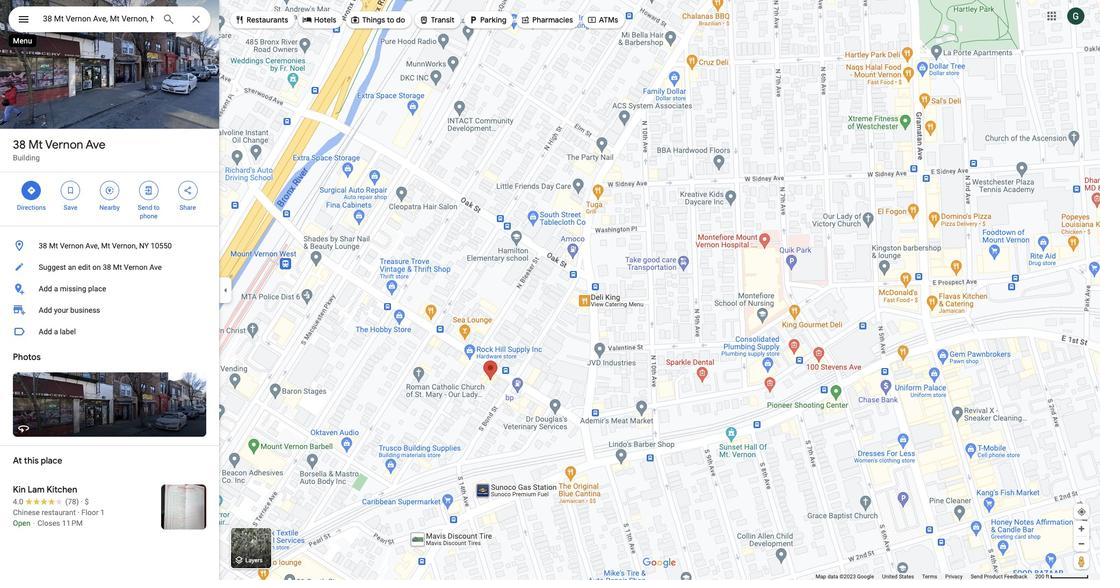 Task type: locate. For each thing, give the bounding box(es) containing it.
0 vertical spatial a
[[54, 285, 58, 293]]

1 horizontal spatial place
[[88, 285, 106, 293]]

to up the phone
[[154, 204, 160, 212]]

zoom in image
[[1078, 525, 1086, 533]]

suggest
[[39, 263, 66, 272]]


[[468, 14, 478, 26]]

mt
[[28, 138, 43, 153], [49, 242, 58, 250], [101, 242, 110, 250], [113, 263, 122, 272]]

38 right on
[[103, 263, 111, 272]]

0 horizontal spatial place
[[41, 456, 62, 467]]

1 vertical spatial add
[[39, 306, 52, 315]]

a left label
[[54, 328, 58, 336]]

place
[[88, 285, 106, 293], [41, 456, 62, 467]]

send for send to phone
[[138, 204, 152, 212]]

0 vertical spatial to
[[387, 15, 394, 25]]

4.0 stars 78 reviews image
[[13, 497, 79, 508]]

vernon inside the "38 mt vernon ave building"
[[45, 138, 83, 153]]

add
[[39, 285, 52, 293], [39, 306, 52, 315], [39, 328, 52, 336]]

footer containing map data ©2023 google
[[816, 574, 1035, 581]]


[[350, 14, 360, 26]]

a inside button
[[54, 328, 58, 336]]

vernon
[[45, 138, 83, 153], [60, 242, 84, 250], [124, 263, 148, 272]]

a for label
[[54, 328, 58, 336]]


[[183, 185, 193, 197]]

38
[[13, 138, 26, 153], [39, 242, 47, 250], [103, 263, 111, 272]]

to left do
[[387, 15, 394, 25]]

vernon,
[[112, 242, 137, 250]]

zoom out image
[[1078, 540, 1086, 548]]

mt up building at the left
[[28, 138, 43, 153]]

transit
[[431, 15, 454, 25]]

your
[[54, 306, 68, 315]]

1 vertical spatial ·
[[78, 509, 80, 517]]

feedback
[[1004, 574, 1027, 580]]

vernon up 
[[45, 138, 83, 153]]

missing
[[60, 285, 86, 293]]

0 horizontal spatial to
[[154, 204, 160, 212]]

38 mt vernon ave, mt vernon, ny 10550 button
[[0, 235, 219, 257]]

©2023
[[840, 574, 856, 580]]

show street view coverage image
[[1074, 554, 1089, 570]]

place right this
[[41, 456, 62, 467]]

· left floor
[[78, 509, 80, 517]]

send for send product feedback
[[971, 574, 983, 580]]

0 vertical spatial vernon
[[45, 138, 83, 153]]

38 up suggest
[[39, 242, 47, 250]]

send inside "send product feedback" button
[[971, 574, 983, 580]]

0 horizontal spatial ave
[[86, 138, 105, 153]]

0 horizontal spatial 38
[[13, 138, 26, 153]]


[[235, 14, 244, 26]]

10550
[[151, 242, 172, 250]]


[[105, 185, 114, 197]]

0 vertical spatial add
[[39, 285, 52, 293]]

footer
[[816, 574, 1035, 581]]

0 horizontal spatial send
[[138, 204, 152, 212]]

add left your
[[39, 306, 52, 315]]

1 horizontal spatial 38
[[39, 242, 47, 250]]

vernon left ave,
[[60, 242, 84, 250]]

1 horizontal spatial ave
[[149, 263, 162, 272]]

1 vertical spatial to
[[154, 204, 160, 212]]

1 vertical spatial vernon
[[60, 242, 84, 250]]

38 mt vernon ave, mt vernon, ny 10550
[[39, 242, 172, 250]]

200
[[1035, 574, 1044, 580]]

vernon down ny
[[124, 263, 148, 272]]

1 horizontal spatial to
[[387, 15, 394, 25]]

1 vertical spatial 38
[[39, 242, 47, 250]]

 hotels
[[302, 14, 336, 26]]

to inside send to phone
[[154, 204, 160, 212]]

1 a from the top
[[54, 285, 58, 293]]

price: inexpensive image
[[85, 498, 89, 507]]

parking
[[480, 15, 507, 25]]

3 add from the top
[[39, 328, 52, 336]]

 pharmacies
[[521, 14, 573, 26]]

ave
[[86, 138, 105, 153], [149, 263, 162, 272]]

a left missing at the left of the page
[[54, 285, 58, 293]]

a for missing
[[54, 285, 58, 293]]

1 vertical spatial a
[[54, 328, 58, 336]]

ny
[[139, 242, 149, 250]]

send
[[138, 204, 152, 212], [971, 574, 983, 580]]

send to phone
[[138, 204, 160, 220]]

2 a from the top
[[54, 328, 58, 336]]

add down suggest
[[39, 285, 52, 293]]

add for add a label
[[39, 328, 52, 336]]

mt right ave,
[[101, 242, 110, 250]]

united states button
[[882, 574, 914, 581]]

·
[[81, 498, 83, 507], [78, 509, 80, 517]]

add inside button
[[39, 328, 52, 336]]

footer inside google maps element
[[816, 574, 1035, 581]]

38 inside the "38 mt vernon ave building"
[[13, 138, 26, 153]]

38 up building at the left
[[13, 138, 26, 153]]

ave down 10550 at top left
[[149, 263, 162, 272]]

lam
[[28, 485, 45, 496]]

 things to do
[[350, 14, 405, 26]]

2 add from the top
[[39, 306, 52, 315]]

11 pm
[[62, 519, 83, 528]]

add a missing place button
[[0, 278, 219, 300]]

1 add from the top
[[39, 285, 52, 293]]

a inside button
[[54, 285, 58, 293]]

0 vertical spatial place
[[88, 285, 106, 293]]

add left label
[[39, 328, 52, 336]]

kin
[[13, 485, 26, 496]]

· inside chinese restaurant · floor 1 open ⋅ closes 11 pm
[[78, 509, 80, 517]]

send left product
[[971, 574, 983, 580]]

to
[[387, 15, 394, 25], [154, 204, 160, 212]]

privacy button
[[945, 574, 963, 581]]

data
[[828, 574, 838, 580]]

chinese restaurant · floor 1 open ⋅ closes 11 pm
[[13, 509, 105, 528]]

$
[[85, 498, 89, 507]]

0 vertical spatial send
[[138, 204, 152, 212]]

pharmacies
[[532, 15, 573, 25]]

1 vertical spatial ave
[[149, 263, 162, 272]]

united states
[[882, 574, 914, 580]]

google maps element
[[0, 0, 1100, 581]]

add inside button
[[39, 285, 52, 293]]

· left price: inexpensive image at the left of page
[[81, 498, 83, 507]]

actions for 38 mt vernon ave region
[[0, 172, 219, 226]]

product
[[984, 574, 1003, 580]]

ave,
[[85, 242, 99, 250]]

send inside send to phone
[[138, 204, 152, 212]]

0 vertical spatial 38
[[13, 138, 26, 153]]

0 horizontal spatial ·
[[78, 509, 80, 517]]

vernon for ave
[[45, 138, 83, 153]]

0 vertical spatial ·
[[81, 498, 83, 507]]


[[144, 185, 154, 197]]

2 vertical spatial vernon
[[124, 263, 148, 272]]

nearby
[[99, 204, 120, 212]]

mt up suggest
[[49, 242, 58, 250]]

layers
[[245, 558, 263, 565]]


[[17, 12, 30, 27]]

ave up 
[[86, 138, 105, 153]]

1 horizontal spatial send
[[971, 574, 983, 580]]

1 vertical spatial send
[[971, 574, 983, 580]]

atms
[[599, 15, 618, 25]]

 search field
[[9, 6, 211, 34]]

 restaurants
[[235, 14, 288, 26]]

hotels
[[314, 15, 336, 25]]

place down on
[[88, 285, 106, 293]]

restaurants
[[247, 15, 288, 25]]

a
[[54, 285, 58, 293], [54, 328, 58, 336]]

0 vertical spatial ave
[[86, 138, 105, 153]]

2 horizontal spatial 38
[[103, 263, 111, 272]]

2 vertical spatial add
[[39, 328, 52, 336]]

send product feedback
[[971, 574, 1027, 580]]

None field
[[43, 12, 154, 25]]

send up the phone
[[138, 204, 152, 212]]

add your business
[[39, 306, 100, 315]]

200 ft button
[[1035, 574, 1089, 580]]

edit
[[78, 263, 91, 272]]



Task type: vqa. For each thing, say whether or not it's contained in the screenshot.


Task type: describe. For each thing, give the bounding box(es) containing it.
map data ©2023 google
[[816, 574, 874, 580]]

share
[[180, 204, 196, 212]]

⋅
[[32, 519, 36, 528]]

vernon for ave,
[[60, 242, 84, 250]]

add your business link
[[0, 300, 219, 321]]

 atms
[[587, 14, 618, 26]]

mt right on
[[113, 263, 122, 272]]

map
[[816, 574, 826, 580]]

1
[[100, 509, 105, 517]]

google account: greg robinson  
(robinsongreg175@gmail.com) image
[[1067, 7, 1085, 25]]

building
[[13, 154, 40, 162]]

photos
[[13, 352, 41, 363]]

terms
[[922, 574, 937, 580]]

ft
[[1046, 574, 1049, 580]]

label
[[60, 328, 76, 336]]

floor
[[81, 509, 99, 517]]

send product feedback button
[[971, 574, 1027, 581]]

privacy
[[945, 574, 963, 580]]

add for add a missing place
[[39, 285, 52, 293]]

terms button
[[922, 574, 937, 581]]

states
[[899, 574, 914, 580]]

place inside button
[[88, 285, 106, 293]]

· $
[[81, 498, 89, 507]]

things
[[362, 15, 385, 25]]

business
[[70, 306, 100, 315]]

ave inside button
[[149, 263, 162, 272]]

this
[[24, 456, 39, 467]]


[[587, 14, 597, 26]]


[[27, 185, 36, 197]]

add for add your business
[[39, 306, 52, 315]]

add a label button
[[0, 321, 219, 343]]

none field inside 38 mt vernon ave, mt vernon, ny 10550 field
[[43, 12, 154, 25]]

restaurant
[[42, 509, 76, 517]]

ave inside the "38 mt vernon ave building"
[[86, 138, 105, 153]]

show your location image
[[1077, 508, 1087, 517]]

add a missing place
[[39, 285, 106, 293]]

closes
[[37, 519, 60, 528]]

38 mt vernon ave building
[[13, 138, 105, 162]]

kin lam kitchen
[[13, 485, 77, 496]]

 parking
[[468, 14, 507, 26]]

1 vertical spatial place
[[41, 456, 62, 467]]

kitchen
[[47, 485, 77, 496]]

200 ft
[[1035, 574, 1049, 580]]

phone
[[140, 213, 158, 220]]

united
[[882, 574, 898, 580]]

(78)
[[65, 498, 79, 507]]

at
[[13, 456, 22, 467]]

suggest an edit on 38 mt vernon ave button
[[0, 257, 219, 278]]

1 horizontal spatial ·
[[81, 498, 83, 507]]

do
[[396, 15, 405, 25]]

38 for ave
[[13, 138, 26, 153]]


[[419, 14, 429, 26]]

an
[[68, 263, 76, 272]]

at this place
[[13, 456, 62, 467]]

 button
[[9, 6, 39, 34]]

38 Mt Vernon Ave, Mt Vernon, NY 10550 field
[[9, 6, 211, 32]]

4.0
[[13, 498, 23, 507]]

save
[[64, 204, 77, 212]]

to inside the  things to do
[[387, 15, 394, 25]]


[[66, 185, 75, 197]]

mt inside the "38 mt vernon ave building"
[[28, 138, 43, 153]]


[[302, 14, 312, 26]]

directions
[[17, 204, 46, 212]]

collapse side panel image
[[220, 284, 232, 296]]

on
[[92, 263, 101, 272]]

add a label
[[39, 328, 76, 336]]

38 mt vernon ave main content
[[0, 0, 219, 581]]

suggest an edit on 38 mt vernon ave
[[39, 263, 162, 272]]

google
[[857, 574, 874, 580]]


[[521, 14, 530, 26]]

open
[[13, 519, 30, 528]]

chinese
[[13, 509, 40, 517]]

2 vertical spatial 38
[[103, 263, 111, 272]]

38 for ave,
[[39, 242, 47, 250]]

 transit
[[419, 14, 454, 26]]



